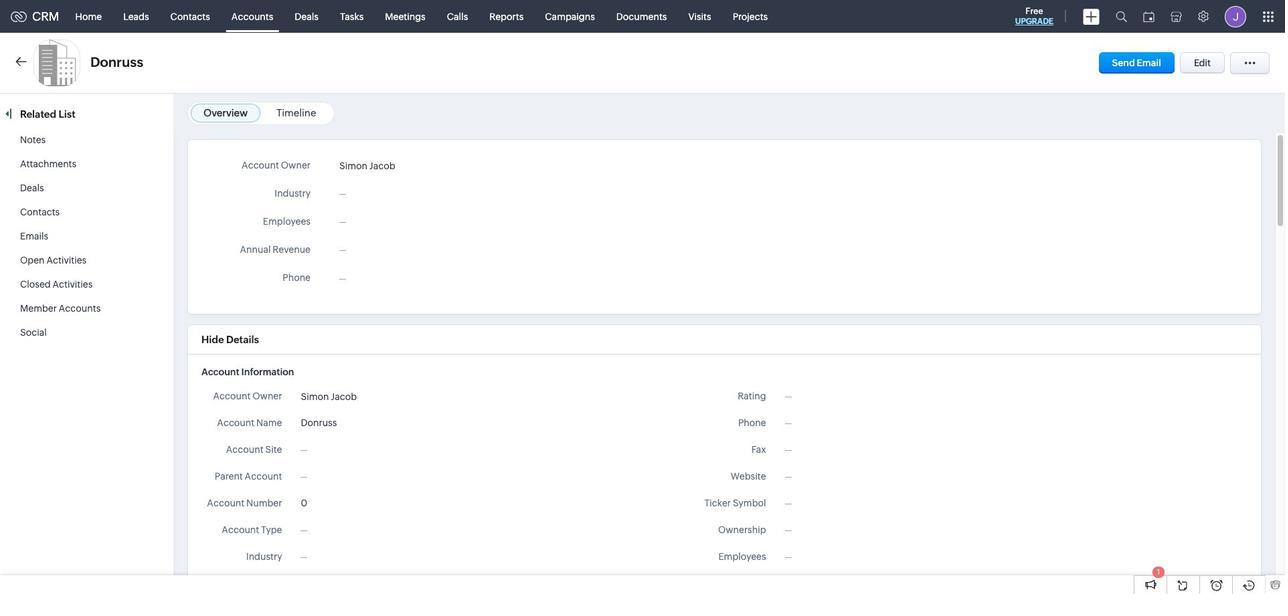 Task type: describe. For each thing, give the bounding box(es) containing it.
search element
[[1108, 0, 1136, 33]]

profile image
[[1225, 6, 1247, 27]]

calendar image
[[1144, 11, 1155, 22]]

logo image
[[11, 11, 27, 22]]

create menu element
[[1075, 0, 1108, 32]]

search image
[[1116, 11, 1128, 22]]



Task type: vqa. For each thing, say whether or not it's contained in the screenshot.
text field
no



Task type: locate. For each thing, give the bounding box(es) containing it.
create menu image
[[1083, 8, 1100, 24]]

profile element
[[1217, 0, 1255, 32]]



